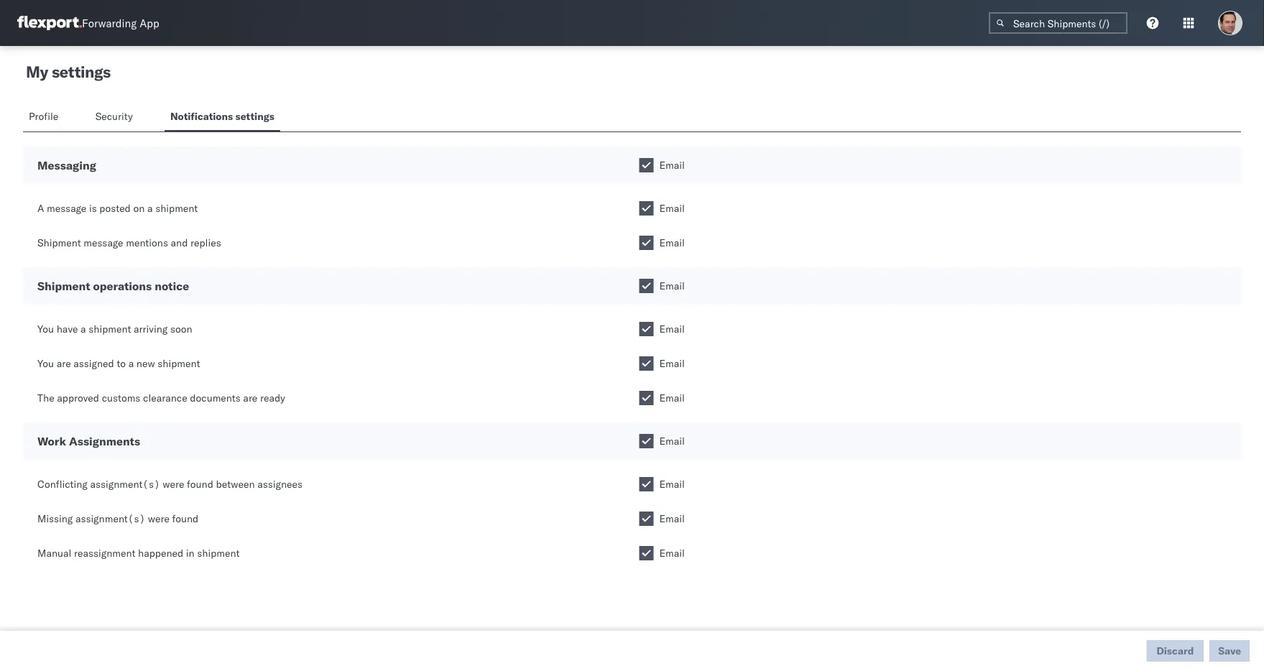 Task type: describe. For each thing, give the bounding box(es) containing it.
a
[[37, 202, 44, 215]]

conflicting assignment(s) were found between assignees
[[37, 478, 303, 491]]

you for you have a shipment arriving soon
[[37, 323, 54, 335]]

0 horizontal spatial are
[[57, 357, 71, 370]]

is
[[89, 202, 97, 215]]

found for missing assignment(s) were found
[[172, 513, 199, 525]]

manual reassignment happened in shipment
[[37, 547, 240, 560]]

profile button
[[23, 104, 67, 132]]

soon
[[170, 323, 192, 335]]

approved
[[57, 392, 99, 404]]

shipment up you are assigned to a new shipment
[[89, 323, 131, 335]]

notifications settings
[[170, 110, 275, 123]]

email for you are assigned to a new shipment
[[660, 357, 685, 370]]

have
[[57, 323, 78, 335]]

work
[[37, 434, 66, 449]]

email for shipment operations notice
[[660, 280, 685, 292]]

ready
[[260, 392, 285, 404]]

shipment operations notice
[[37, 279, 189, 293]]

found for conflicting assignment(s) were found between assignees
[[187, 478, 213, 491]]

email for missing assignment(s) were found
[[660, 513, 685, 525]]

you have a shipment arriving soon
[[37, 323, 192, 335]]

email for messaging
[[660, 159, 685, 172]]

settings for notifications settings
[[236, 110, 275, 123]]

email for conflicting assignment(s) were found between assignees
[[660, 478, 685, 491]]

customs
[[102, 392, 140, 404]]

notice
[[155, 279, 189, 293]]

email for manual reassignment happened in shipment
[[660, 547, 685, 560]]

the
[[37, 392, 54, 404]]

1 vertical spatial a
[[81, 323, 86, 335]]

notifications settings button
[[165, 104, 280, 132]]

missing assignment(s) were found
[[37, 513, 199, 525]]

happened
[[138, 547, 184, 560]]

email for you have a shipment arriving soon
[[660, 323, 685, 335]]

clearance
[[143, 392, 187, 404]]

a message is posted on a shipment
[[37, 202, 198, 215]]

shipment for shipment operations notice
[[37, 279, 90, 293]]

assignment(s) for conflicting
[[90, 478, 160, 491]]

missing
[[37, 513, 73, 525]]

shipment right new in the bottom of the page
[[158, 357, 200, 370]]

shipment message mentions and replies
[[37, 237, 221, 249]]

and
[[171, 237, 188, 249]]

Search Shipments (/) text field
[[989, 12, 1128, 34]]

email for work assignments
[[660, 435, 685, 448]]

shipment for shipment message mentions and replies
[[37, 237, 81, 249]]

assignees
[[258, 478, 303, 491]]

on
[[133, 202, 145, 215]]

assignments
[[69, 434, 140, 449]]

security
[[95, 110, 133, 123]]



Task type: vqa. For each thing, say whether or not it's contained in the screenshot.
option
yes



Task type: locate. For each thing, give the bounding box(es) containing it.
1 vertical spatial shipment
[[37, 279, 90, 293]]

settings for my settings
[[52, 62, 111, 82]]

1 you from the top
[[37, 323, 54, 335]]

message down is
[[84, 237, 123, 249]]

arriving
[[134, 323, 168, 335]]

1 vertical spatial settings
[[236, 110, 275, 123]]

assignment(s)
[[90, 478, 160, 491], [75, 513, 145, 525]]

1 horizontal spatial a
[[128, 357, 134, 370]]

None checkbox
[[640, 201, 654, 216], [640, 236, 654, 250], [640, 434, 654, 449], [640, 477, 654, 492], [640, 512, 654, 526], [640, 201, 654, 216], [640, 236, 654, 250], [640, 434, 654, 449], [640, 477, 654, 492], [640, 512, 654, 526]]

app
[[140, 16, 159, 30]]

shipment up 'have'
[[37, 279, 90, 293]]

0 horizontal spatial settings
[[52, 62, 111, 82]]

message
[[47, 202, 87, 215], [84, 237, 123, 249]]

assignment(s) up reassignment
[[75, 513, 145, 525]]

posted
[[99, 202, 131, 215]]

2 you from the top
[[37, 357, 54, 370]]

1 vertical spatial are
[[243, 392, 258, 404]]

1 vertical spatial assignment(s)
[[75, 513, 145, 525]]

0 vertical spatial settings
[[52, 62, 111, 82]]

settings right notifications
[[236, 110, 275, 123]]

None checkbox
[[640, 158, 654, 173], [640, 279, 654, 293], [640, 322, 654, 337], [640, 357, 654, 371], [640, 391, 654, 406], [640, 547, 654, 561], [640, 158, 654, 173], [640, 279, 654, 293], [640, 322, 654, 337], [640, 357, 654, 371], [640, 391, 654, 406], [640, 547, 654, 561]]

shipment down a
[[37, 237, 81, 249]]

message for shipment
[[84, 237, 123, 249]]

replies
[[191, 237, 221, 249]]

a right on
[[147, 202, 153, 215]]

work assignments
[[37, 434, 140, 449]]

operations
[[93, 279, 152, 293]]

to
[[117, 357, 126, 370]]

were left between
[[163, 478, 184, 491]]

you up the
[[37, 357, 54, 370]]

1 vertical spatial you
[[37, 357, 54, 370]]

1 vertical spatial were
[[148, 513, 170, 525]]

9 email from the top
[[660, 478, 685, 491]]

11 email from the top
[[660, 547, 685, 560]]

3 email from the top
[[660, 237, 685, 249]]

messaging
[[37, 158, 96, 173]]

a
[[147, 202, 153, 215], [81, 323, 86, 335], [128, 357, 134, 370]]

shipment
[[37, 237, 81, 249], [37, 279, 90, 293]]

settings inside button
[[236, 110, 275, 123]]

0 vertical spatial assignment(s)
[[90, 478, 160, 491]]

are left ready
[[243, 392, 258, 404]]

0 vertical spatial are
[[57, 357, 71, 370]]

2 email from the top
[[660, 202, 685, 215]]

were for missing
[[148, 513, 170, 525]]

0 vertical spatial message
[[47, 202, 87, 215]]

were up the happened
[[148, 513, 170, 525]]

are
[[57, 357, 71, 370], [243, 392, 258, 404]]

shipment
[[155, 202, 198, 215], [89, 323, 131, 335], [158, 357, 200, 370], [197, 547, 240, 560]]

5 email from the top
[[660, 323, 685, 335]]

documents
[[190, 392, 241, 404]]

2 shipment from the top
[[37, 279, 90, 293]]

1 shipment from the top
[[37, 237, 81, 249]]

email for shipment message mentions and replies
[[660, 237, 685, 249]]

manual
[[37, 547, 71, 560]]

4 email from the top
[[660, 280, 685, 292]]

mentions
[[126, 237, 168, 249]]

the approved customs clearance documents are ready
[[37, 392, 285, 404]]

6 email from the top
[[660, 357, 685, 370]]

email for the approved customs clearance documents are ready
[[660, 392, 685, 404]]

0 vertical spatial you
[[37, 323, 54, 335]]

assignment(s) for missing
[[75, 513, 145, 525]]

reassignment
[[74, 547, 135, 560]]

you left 'have'
[[37, 323, 54, 335]]

you for you are assigned to a new shipment
[[37, 357, 54, 370]]

0 vertical spatial found
[[187, 478, 213, 491]]

2 vertical spatial a
[[128, 357, 134, 370]]

7 email from the top
[[660, 392, 685, 404]]

email for a message is posted on a shipment
[[660, 202, 685, 215]]

1 vertical spatial message
[[84, 237, 123, 249]]

settings
[[52, 62, 111, 82], [236, 110, 275, 123]]

assignment(s) up missing assignment(s) were found
[[90, 478, 160, 491]]

a right 'have'
[[81, 323, 86, 335]]

assigned
[[74, 357, 114, 370]]

email
[[660, 159, 685, 172], [660, 202, 685, 215], [660, 237, 685, 249], [660, 280, 685, 292], [660, 323, 685, 335], [660, 357, 685, 370], [660, 392, 685, 404], [660, 435, 685, 448], [660, 478, 685, 491], [660, 513, 685, 525], [660, 547, 685, 560]]

0 vertical spatial shipment
[[37, 237, 81, 249]]

between
[[216, 478, 255, 491]]

new
[[137, 357, 155, 370]]

8 email from the top
[[660, 435, 685, 448]]

flexport. image
[[17, 16, 82, 30]]

0 horizontal spatial a
[[81, 323, 86, 335]]

found up in at left
[[172, 513, 199, 525]]

are left the assigned
[[57, 357, 71, 370]]

0 vertical spatial a
[[147, 202, 153, 215]]

found left between
[[187, 478, 213, 491]]

in
[[186, 547, 195, 560]]

shipment right in at left
[[197, 547, 240, 560]]

forwarding
[[82, 16, 137, 30]]

were for conflicting
[[163, 478, 184, 491]]

my
[[26, 62, 48, 82]]

10 email from the top
[[660, 513, 685, 525]]

1 horizontal spatial are
[[243, 392, 258, 404]]

forwarding app link
[[17, 16, 159, 30]]

1 horizontal spatial settings
[[236, 110, 275, 123]]

my settings
[[26, 62, 111, 82]]

1 vertical spatial found
[[172, 513, 199, 525]]

notifications
[[170, 110, 233, 123]]

you
[[37, 323, 54, 335], [37, 357, 54, 370]]

conflicting
[[37, 478, 88, 491]]

shipment up and
[[155, 202, 198, 215]]

0 vertical spatial were
[[163, 478, 184, 491]]

message right a
[[47, 202, 87, 215]]

settings right the my
[[52, 62, 111, 82]]

forwarding app
[[82, 16, 159, 30]]

2 horizontal spatial a
[[147, 202, 153, 215]]

security button
[[90, 104, 142, 132]]

a right to
[[128, 357, 134, 370]]

1 email from the top
[[660, 159, 685, 172]]

you are assigned to a new shipment
[[37, 357, 200, 370]]

were
[[163, 478, 184, 491], [148, 513, 170, 525]]

profile
[[29, 110, 58, 123]]

found
[[187, 478, 213, 491], [172, 513, 199, 525]]

message for a
[[47, 202, 87, 215]]



